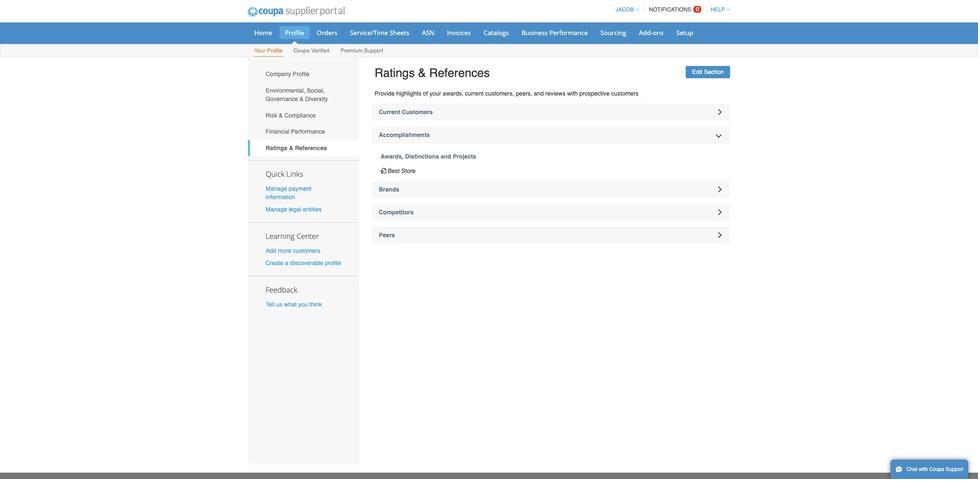 Task type: vqa. For each thing, say whether or not it's contained in the screenshot.
the left "and"
yes



Task type: describe. For each thing, give the bounding box(es) containing it.
edit
[[692, 68, 702, 75]]

0 horizontal spatial customers
[[293, 247, 320, 254]]

quick
[[266, 169, 284, 179]]

section
[[704, 68, 724, 75]]

notifications
[[649, 6, 691, 13]]

invoices link
[[442, 26, 476, 39]]

information
[[266, 194, 295, 200]]

add-
[[639, 28, 653, 37]]

add
[[266, 247, 276, 254]]

of
[[423, 90, 428, 97]]

sheets
[[390, 28, 409, 37]]

diversity
[[305, 96, 328, 102]]

best
[[388, 167, 400, 174]]

risk & compliance link
[[248, 107, 359, 124]]

governance
[[266, 96, 298, 102]]

manage legal entities
[[266, 206, 322, 213]]

performance for financial performance
[[291, 128, 325, 135]]

& up of
[[418, 66, 426, 80]]

add-ons link
[[633, 26, 669, 39]]

a
[[285, 260, 288, 267]]

help link
[[707, 6, 730, 13]]

verified
[[311, 47, 329, 54]]

your profile
[[254, 47, 282, 54]]

& inside ratings & references link
[[289, 145, 293, 151]]

current customers button
[[372, 103, 730, 120]]

your
[[430, 90, 441, 97]]

environmental, social, governance & diversity link
[[248, 82, 359, 107]]

learning center
[[266, 231, 319, 241]]

coupa verified link
[[293, 46, 330, 57]]

add-ons
[[639, 28, 664, 37]]

jacob link
[[612, 6, 639, 13]]

business
[[522, 28, 548, 37]]

profile link
[[279, 26, 310, 39]]

think
[[309, 301, 322, 308]]

1 vertical spatial ratings & references
[[266, 145, 327, 151]]

provide
[[375, 90, 395, 97]]

support inside 'link'
[[364, 47, 383, 54]]

customers,
[[485, 90, 514, 97]]

orders
[[317, 28, 337, 37]]

more
[[278, 247, 291, 254]]

tell
[[266, 301, 275, 308]]

competitors
[[379, 209, 414, 216]]

manage payment information
[[266, 185, 311, 200]]

edit section link
[[686, 66, 730, 78]]

navigation containing notifications 0
[[612, 1, 730, 18]]

asn link
[[417, 26, 440, 39]]

brands
[[379, 186, 399, 193]]

support inside button
[[946, 467, 963, 473]]

1 vertical spatial and
[[441, 153, 451, 160]]

tell us what you think
[[266, 301, 322, 308]]

competitors button
[[372, 204, 730, 221]]

help
[[711, 6, 725, 13]]

environmental, social, governance & diversity
[[266, 87, 328, 102]]

add more customers link
[[266, 247, 320, 254]]

current customers heading
[[372, 103, 730, 120]]

current
[[379, 109, 400, 115]]

tell us what you think button
[[266, 300, 322, 309]]

0 vertical spatial profile
[[285, 28, 304, 37]]

0 vertical spatial customers
[[611, 90, 639, 97]]

financial performance
[[266, 128, 325, 135]]

brands heading
[[372, 181, 730, 198]]

company profile link
[[248, 66, 359, 82]]

social,
[[307, 87, 325, 94]]

business performance link
[[516, 26, 593, 39]]

profile for your profile
[[267, 47, 282, 54]]

peers heading
[[372, 227, 730, 243]]

service/time sheets link
[[345, 26, 415, 39]]

coupa supplier portal image
[[242, 1, 351, 22]]

manage for manage legal entities
[[266, 206, 287, 213]]

sourcing
[[600, 28, 626, 37]]

0 horizontal spatial with
[[567, 90, 578, 97]]

create a discoverable profile link
[[266, 260, 341, 267]]

awards,
[[443, 90, 463, 97]]

links
[[286, 169, 303, 179]]

company
[[266, 71, 291, 78]]

compliance
[[284, 112, 316, 119]]

performance for business performance
[[549, 28, 588, 37]]

edit section
[[692, 68, 724, 75]]

customers
[[402, 109, 433, 115]]

0 horizontal spatial ratings
[[266, 145, 287, 151]]

distinctions
[[405, 153, 439, 160]]

company profile
[[266, 71, 309, 78]]

discoverable
[[290, 260, 323, 267]]

sourcing link
[[595, 26, 632, 39]]

quick links
[[266, 169, 303, 179]]



Task type: locate. For each thing, give the bounding box(es) containing it.
your
[[254, 47, 265, 54]]

awards,
[[381, 153, 403, 160]]

financial
[[266, 128, 289, 135]]

payment
[[289, 185, 311, 192]]

1 vertical spatial profile
[[267, 47, 282, 54]]

setup
[[676, 28, 693, 37]]

brands button
[[372, 181, 730, 198]]

1 manage from the top
[[266, 185, 287, 192]]

and right peers,
[[534, 90, 544, 97]]

your profile link
[[254, 46, 283, 57]]

ratings & references
[[375, 66, 490, 80], [266, 145, 327, 151]]

0 horizontal spatial performance
[[291, 128, 325, 135]]

center
[[297, 231, 319, 241]]

1 horizontal spatial performance
[[549, 28, 588, 37]]

with right "reviews"
[[567, 90, 578, 97]]

& inside 'risk & compliance' link
[[279, 112, 283, 119]]

create
[[266, 260, 283, 267]]

prospective
[[579, 90, 610, 97]]

1 vertical spatial support
[[946, 467, 963, 473]]

&
[[418, 66, 426, 80], [300, 96, 304, 102], [279, 112, 283, 119], [289, 145, 293, 151]]

premium
[[340, 47, 362, 54]]

1 horizontal spatial ratings
[[375, 66, 415, 80]]

premium support
[[340, 47, 383, 54]]

0 vertical spatial coupa
[[293, 47, 310, 54]]

1 horizontal spatial ratings & references
[[375, 66, 490, 80]]

ratings down financial on the top of the page
[[266, 145, 287, 151]]

2 vertical spatial profile
[[293, 71, 309, 78]]

manage down information
[[266, 206, 287, 213]]

asn
[[422, 28, 434, 37]]

customers up discoverable
[[293, 247, 320, 254]]

and left the projects
[[441, 153, 451, 160]]

current customers
[[379, 109, 433, 115]]

1 vertical spatial with
[[919, 467, 928, 473]]

2 manage from the top
[[266, 206, 287, 213]]

references down financial performance link
[[295, 145, 327, 151]]

0 vertical spatial references
[[429, 66, 490, 80]]

premium support link
[[340, 46, 384, 57]]

jacob
[[616, 6, 634, 13]]

home link
[[249, 26, 278, 39]]

add more customers
[[266, 247, 320, 254]]

0 horizontal spatial and
[[441, 153, 451, 160]]

profile right your on the left top of page
[[267, 47, 282, 54]]

home
[[254, 28, 272, 37]]

& inside environmental, social, governance & diversity
[[300, 96, 304, 102]]

business performance
[[522, 28, 588, 37]]

manage legal entities link
[[266, 206, 322, 213]]

manage up information
[[266, 185, 287, 192]]

accomplishments button
[[372, 126, 730, 143]]

feedback
[[266, 285, 297, 295]]

risk
[[266, 112, 277, 119]]

1 vertical spatial coupa
[[929, 467, 944, 473]]

best store
[[388, 167, 416, 174]]

awards, distinctions and projects
[[381, 153, 476, 160]]

1 vertical spatial performance
[[291, 128, 325, 135]]

peers button
[[372, 227, 730, 243]]

learning
[[266, 231, 295, 241]]

profile
[[285, 28, 304, 37], [267, 47, 282, 54], [293, 71, 309, 78]]

1 horizontal spatial with
[[919, 467, 928, 473]]

0 horizontal spatial ratings & references
[[266, 145, 327, 151]]

catalogs
[[484, 28, 509, 37]]

1 horizontal spatial coupa
[[929, 467, 944, 473]]

chat with coupa support button
[[890, 460, 968, 479]]

coupa
[[293, 47, 310, 54], [929, 467, 944, 473]]

manage for manage payment information
[[266, 185, 287, 192]]

setup link
[[671, 26, 699, 39]]

with right chat
[[919, 467, 928, 473]]

customers
[[611, 90, 639, 97], [293, 247, 320, 254]]

references up awards,
[[429, 66, 490, 80]]

0 vertical spatial manage
[[266, 185, 287, 192]]

accomplishments heading
[[372, 126, 730, 143]]

1 horizontal spatial customers
[[611, 90, 639, 97]]

you
[[298, 301, 308, 308]]

0 vertical spatial support
[[364, 47, 383, 54]]

coupa right chat
[[929, 467, 944, 473]]

competitors heading
[[372, 204, 730, 221]]

1 horizontal spatial references
[[429, 66, 490, 80]]

0 vertical spatial ratings & references
[[375, 66, 490, 80]]

current
[[465, 90, 484, 97]]

invoices
[[447, 28, 471, 37]]

provide highlights of your awards, current customers, peers, and reviews with prospective customers
[[375, 90, 639, 97]]

accomplishments
[[379, 131, 430, 138]]

ons
[[653, 28, 664, 37]]

ratings & references link
[[248, 140, 359, 156]]

profile up environmental, social, governance & diversity 'link' on the left top
[[293, 71, 309, 78]]

performance up ratings & references link
[[291, 128, 325, 135]]

profile for company profile
[[293, 71, 309, 78]]

manage
[[266, 185, 287, 192], [266, 206, 287, 213]]

& left the diversity
[[300, 96, 304, 102]]

0
[[696, 6, 699, 12]]

service/time
[[350, 28, 388, 37]]

1 vertical spatial manage
[[266, 206, 287, 213]]

1 vertical spatial references
[[295, 145, 327, 151]]

notifications 0
[[649, 6, 699, 13]]

1 vertical spatial ratings
[[266, 145, 287, 151]]

manage inside manage payment information
[[266, 185, 287, 192]]

& right risk
[[279, 112, 283, 119]]

support
[[364, 47, 383, 54], [946, 467, 963, 473]]

highlights
[[396, 90, 421, 97]]

financial performance link
[[248, 124, 359, 140]]

0 horizontal spatial coupa
[[293, 47, 310, 54]]

0 vertical spatial with
[[567, 90, 578, 97]]

1 horizontal spatial support
[[946, 467, 963, 473]]

what
[[284, 301, 297, 308]]

references
[[429, 66, 490, 80], [295, 145, 327, 151]]

1 horizontal spatial and
[[534, 90, 544, 97]]

environmental,
[[266, 87, 305, 94]]

0 vertical spatial ratings
[[375, 66, 415, 80]]

0 vertical spatial performance
[[549, 28, 588, 37]]

reviews
[[545, 90, 566, 97]]

chat
[[907, 467, 917, 473]]

performance right business
[[549, 28, 588, 37]]

with inside chat with coupa support button
[[919, 467, 928, 473]]

1 vertical spatial customers
[[293, 247, 320, 254]]

navigation
[[612, 1, 730, 18]]

0 horizontal spatial support
[[364, 47, 383, 54]]

legal
[[289, 206, 301, 213]]

manage payment information link
[[266, 185, 311, 200]]

profile down coupa supplier portal image at left top
[[285, 28, 304, 37]]

performance
[[549, 28, 588, 37], [291, 128, 325, 135]]

& down financial performance
[[289, 145, 293, 151]]

coupa left verified
[[293, 47, 310, 54]]

coupa inside coupa verified link
[[293, 47, 310, 54]]

catalogs link
[[478, 26, 514, 39]]

chat with coupa support
[[907, 467, 963, 473]]

projects
[[453, 153, 476, 160]]

ratings & references up your
[[375, 66, 490, 80]]

coupa inside chat with coupa support button
[[929, 467, 944, 473]]

orders link
[[311, 26, 343, 39]]

and
[[534, 90, 544, 97], [441, 153, 451, 160]]

service/time sheets
[[350, 28, 409, 37]]

0 horizontal spatial references
[[295, 145, 327, 151]]

0 vertical spatial and
[[534, 90, 544, 97]]

ratings up provide
[[375, 66, 415, 80]]

customers right prospective
[[611, 90, 639, 97]]

ratings & references down financial performance
[[266, 145, 327, 151]]

profile
[[325, 260, 341, 267]]

with
[[567, 90, 578, 97], [919, 467, 928, 473]]

peers,
[[516, 90, 532, 97]]



